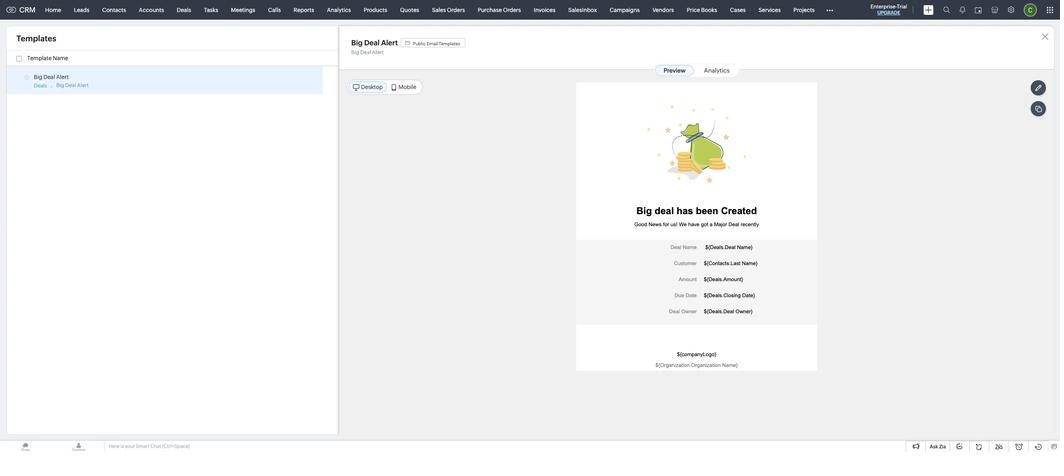 Task type: describe. For each thing, give the bounding box(es) containing it.
deal down big deal alert link
[[65, 82, 76, 88]]

sales orders link
[[426, 0, 472, 19]]

tasks link
[[198, 0, 225, 19]]

chat
[[150, 444, 161, 450]]

calls
[[268, 7, 281, 13]]

enterprise-
[[871, 4, 898, 10]]

purchase orders link
[[472, 0, 528, 19]]

your
[[125, 444, 135, 450]]

signals image
[[960, 6, 966, 13]]

products link
[[358, 0, 394, 19]]

campaigns
[[610, 7, 640, 13]]

meetings
[[231, 7, 255, 13]]

home link
[[39, 0, 68, 19]]

1 vertical spatial deals
[[34, 83, 47, 89]]

desktop
[[361, 84, 383, 90]]

smart
[[136, 444, 149, 450]]

calls link
[[262, 0, 287, 19]]

calendar image
[[976, 7, 983, 13]]

profile element
[[1020, 0, 1042, 19]]

invoices link
[[528, 0, 562, 19]]

big deal alert link
[[34, 74, 69, 80]]

chats image
[[0, 442, 51, 453]]

leads
[[74, 7, 89, 13]]

public email templates
[[413, 41, 460, 46]]

preview link
[[656, 65, 695, 76]]

template name
[[27, 55, 68, 62]]

crm link
[[6, 6, 36, 14]]

here is your smart chat (ctrl+space)
[[109, 444, 190, 450]]

ask
[[931, 445, 939, 451]]

books
[[702, 7, 718, 13]]

zia
[[940, 445, 947, 451]]

campaigns link
[[604, 0, 647, 19]]

create menu element
[[919, 0, 939, 19]]

salesinbox link
[[562, 0, 604, 19]]

email
[[427, 41, 438, 46]]

orders for sales orders
[[447, 7, 465, 13]]

public
[[413, 41, 426, 46]]

search image
[[944, 6, 951, 13]]

search element
[[939, 0, 956, 20]]

0 horizontal spatial templates
[[16, 34, 56, 43]]

deals link
[[171, 0, 198, 19]]

price books link
[[681, 0, 724, 19]]

1 horizontal spatial templates
[[439, 41, 460, 46]]

1 vertical spatial analytics
[[705, 67, 730, 74]]

sales orders
[[432, 7, 465, 13]]

crm
[[19, 6, 36, 14]]

products
[[364, 7, 388, 13]]

contacts
[[102, 7, 126, 13]]

(ctrl+space)
[[162, 444, 190, 450]]

big deal alert down products link
[[352, 39, 400, 47]]

contacts image
[[53, 442, 104, 453]]

preview
[[664, 67, 686, 74]]



Task type: locate. For each thing, give the bounding box(es) containing it.
deal
[[364, 39, 380, 47], [361, 49, 371, 55], [43, 74, 55, 80], [65, 82, 76, 88]]

accounts
[[139, 7, 164, 13]]

0 horizontal spatial deals
[[34, 83, 47, 89]]

reports
[[294, 7, 314, 13]]

deal down products link
[[364, 39, 380, 47]]

deal down template name
[[43, 74, 55, 80]]

sales
[[432, 7, 446, 13]]

quotes
[[400, 7, 420, 13]]

vendors
[[653, 7, 675, 13]]

contacts link
[[96, 0, 133, 19]]

0 horizontal spatial orders
[[447, 7, 465, 13]]

name
[[53, 55, 68, 62]]

orders inside 'link'
[[503, 7, 521, 13]]

0 vertical spatial deals
[[177, 7, 191, 13]]

1 horizontal spatial deals
[[177, 7, 191, 13]]

leads link
[[68, 0, 96, 19]]

deal up desktop at the left of page
[[361, 49, 371, 55]]

signals element
[[956, 0, 971, 20]]

ask zia
[[931, 445, 947, 451]]

reports link
[[287, 0, 321, 19]]

alert
[[381, 39, 398, 47], [372, 49, 384, 55], [56, 74, 69, 80], [77, 82, 89, 88]]

big deal alert up desktop at the left of page
[[352, 49, 384, 55]]

projects link
[[788, 0, 822, 19]]

0 vertical spatial analytics link
[[321, 0, 358, 19]]

deals left tasks
[[177, 7, 191, 13]]

1 horizontal spatial orders
[[503, 7, 521, 13]]

templates
[[16, 34, 56, 43], [439, 41, 460, 46]]

salesinbox
[[569, 7, 597, 13]]

orders
[[447, 7, 465, 13], [503, 7, 521, 13]]

home
[[45, 7, 61, 13]]

Other Modules field
[[822, 3, 839, 16]]

cases link
[[724, 0, 753, 19]]

is
[[121, 444, 124, 450]]

1 vertical spatial analytics link
[[696, 65, 739, 76]]

price
[[687, 7, 701, 13]]

analytics link
[[321, 0, 358, 19], [696, 65, 739, 76]]

invoices
[[534, 7, 556, 13]]

analytics
[[327, 7, 351, 13], [705, 67, 730, 74]]

1 horizontal spatial analytics link
[[696, 65, 739, 76]]

trial
[[898, 4, 908, 10]]

purchase
[[478, 7, 502, 13]]

accounts link
[[133, 0, 171, 19]]

templates right "email"
[[439, 41, 460, 46]]

templates up template
[[16, 34, 56, 43]]

services link
[[753, 0, 788, 19]]

profile image
[[1025, 3, 1038, 16]]

deals
[[177, 7, 191, 13], [34, 83, 47, 89]]

here
[[109, 444, 120, 450]]

0 horizontal spatial analytics link
[[321, 0, 358, 19]]

projects
[[794, 7, 815, 13]]

big deal alert down big deal alert link
[[56, 82, 89, 88]]

big
[[352, 39, 363, 47], [352, 49, 360, 55], [34, 74, 42, 80], [56, 82, 64, 88]]

1 orders from the left
[[447, 7, 465, 13]]

orders for purchase orders
[[503, 7, 521, 13]]

vendors link
[[647, 0, 681, 19]]

2 orders from the left
[[503, 7, 521, 13]]

big deal alert
[[352, 39, 400, 47], [352, 49, 384, 55], [34, 74, 69, 80], [56, 82, 89, 88]]

create menu image
[[924, 5, 934, 15]]

1 horizontal spatial analytics
[[705, 67, 730, 74]]

big deal alert down template name
[[34, 74, 69, 80]]

quotes link
[[394, 0, 426, 19]]

orders right purchase in the top of the page
[[503, 7, 521, 13]]

orders right sales
[[447, 7, 465, 13]]

deals down big deal alert link
[[34, 83, 47, 89]]

0 horizontal spatial analytics
[[327, 7, 351, 13]]

upgrade
[[878, 10, 901, 16]]

meetings link
[[225, 0, 262, 19]]

template
[[27, 55, 52, 62]]

services
[[759, 7, 781, 13]]

mobile
[[399, 84, 417, 90]]

purchase orders
[[478, 7, 521, 13]]

price books
[[687, 7, 718, 13]]

cases
[[731, 7, 746, 13]]

enterprise-trial upgrade
[[871, 4, 908, 16]]

0 vertical spatial analytics
[[327, 7, 351, 13]]

tasks
[[204, 7, 218, 13]]



Task type: vqa. For each thing, say whether or not it's contained in the screenshot.
Previous Record image
no



